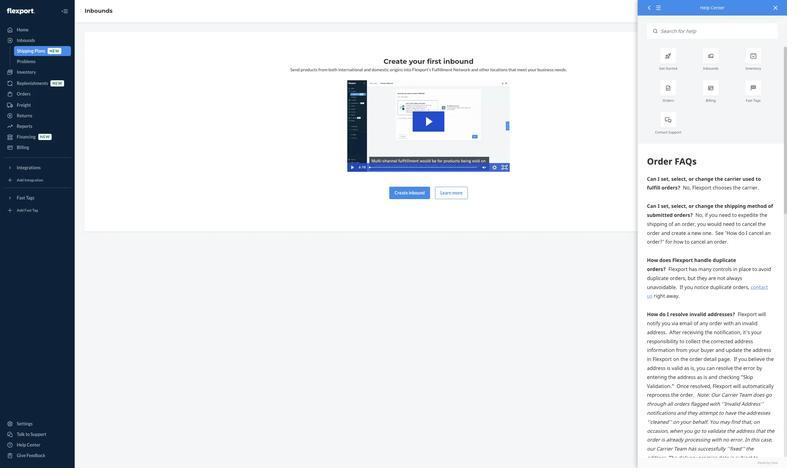 Task type: vqa. For each thing, say whether or not it's contained in the screenshot.
Residential
no



Task type: describe. For each thing, give the bounding box(es) containing it.
create inbound
[[395, 190, 425, 195]]

business
[[538, 67, 554, 72]]

support inside button
[[31, 432, 46, 437]]

by
[[767, 461, 771, 465]]

add fast tag
[[17, 208, 38, 213]]

1 vertical spatial help center
[[17, 442, 40, 448]]

freight link
[[4, 100, 71, 110]]

talk to support
[[17, 432, 46, 437]]

add for add integration
[[17, 178, 24, 183]]

first
[[427, 57, 442, 66]]

settings link
[[4, 419, 71, 429]]

help center link
[[4, 440, 71, 450]]

0 horizontal spatial inventory
[[17, 69, 36, 75]]

financing
[[17, 134, 36, 139]]

1 horizontal spatial billing
[[706, 98, 716, 103]]

get started
[[659, 66, 678, 71]]

returns link
[[4, 111, 71, 121]]

plans
[[35, 48, 45, 54]]

create for your
[[384, 57, 407, 66]]

that
[[509, 67, 516, 72]]

problems
[[17, 59, 36, 64]]

get
[[659, 66, 665, 71]]

fast tags button
[[4, 193, 71, 203]]

home
[[17, 27, 29, 32]]

1 horizontal spatial help
[[700, 5, 710, 11]]

both
[[329, 67, 337, 72]]

Search search field
[[658, 23, 778, 39]]

other
[[479, 67, 490, 72]]

learn more
[[440, 190, 463, 195]]

create inbound button
[[389, 187, 430, 199]]

send
[[290, 67, 300, 72]]

create for inbound
[[395, 190, 408, 195]]

0 vertical spatial inbounds link
[[85, 8, 113, 14]]

talk
[[17, 432, 25, 437]]

freight
[[17, 102, 31, 108]]

flexport's
[[412, 67, 431, 72]]

0 vertical spatial fast
[[746, 98, 753, 103]]

video element
[[347, 80, 510, 172]]

flexport logo image
[[7, 8, 35, 14]]

dixa
[[771, 461, 778, 465]]

meet
[[517, 67, 527, 72]]

integrations button
[[4, 163, 71, 173]]

inbound inside create your first inbound send products from both international and domestic origins into flexport's fulfillment network and other locations that meet your business needs.
[[443, 57, 474, 66]]

fulfillment
[[432, 67, 453, 72]]

learn
[[440, 190, 452, 195]]

reports
[[17, 124, 32, 129]]

network
[[453, 67, 470, 72]]

to
[[26, 432, 30, 437]]

2 horizontal spatial inbounds
[[703, 66, 719, 71]]

add integration link
[[4, 175, 71, 185]]

billing link
[[4, 143, 71, 153]]

shipping plans
[[17, 48, 45, 54]]

problems link
[[14, 57, 71, 67]]

new for shipping plans
[[50, 49, 59, 53]]

give
[[17, 453, 26, 458]]

into
[[404, 67, 411, 72]]



Task type: locate. For each thing, give the bounding box(es) containing it.
your right meet
[[528, 67, 537, 72]]

new up orders link
[[52, 81, 62, 86]]

1 horizontal spatial your
[[528, 67, 537, 72]]

1 horizontal spatial inbounds link
[[85, 8, 113, 14]]

fast
[[746, 98, 753, 103], [17, 195, 25, 200], [24, 208, 32, 213]]

inventory
[[746, 66, 761, 71], [17, 69, 36, 75]]

1 horizontal spatial help center
[[700, 5, 725, 11]]

home link
[[4, 25, 71, 35]]

2 vertical spatial fast
[[24, 208, 32, 213]]

and left the domestic
[[364, 67, 371, 72]]

help
[[700, 5, 710, 11], [17, 442, 26, 448]]

0 vertical spatial help center
[[700, 5, 725, 11]]

help center down to
[[17, 442, 40, 448]]

close navigation image
[[61, 7, 68, 15]]

0 horizontal spatial center
[[27, 442, 40, 448]]

new for replenishments
[[52, 81, 62, 86]]

0 horizontal spatial tags
[[26, 195, 34, 200]]

1 vertical spatial fast tags
[[17, 195, 34, 200]]

0 horizontal spatial orders
[[17, 91, 31, 96]]

add for add fast tag
[[17, 208, 24, 213]]

1 vertical spatial inbounds
[[17, 38, 35, 43]]

tags
[[754, 98, 761, 103], [26, 195, 34, 200]]

support right "contact"
[[669, 130, 682, 134]]

contact support
[[655, 130, 682, 134]]

help up give
[[17, 442, 26, 448]]

new right 'plans'
[[50, 49, 59, 53]]

1 vertical spatial add
[[17, 208, 24, 213]]

1 horizontal spatial and
[[471, 67, 478, 72]]

reports link
[[4, 121, 71, 131]]

integrations
[[17, 165, 41, 170]]

1 vertical spatial orders
[[663, 98, 674, 103]]

center down the 'talk to support' in the bottom left of the page
[[27, 442, 40, 448]]

elevio
[[758, 461, 766, 465]]

support down settings 'link'
[[31, 432, 46, 437]]

video thumbnail image
[[347, 80, 510, 172], [347, 80, 510, 172]]

1 horizontal spatial support
[[669, 130, 682, 134]]

inbound
[[443, 57, 474, 66], [409, 190, 425, 195]]

fast inside dropdown button
[[17, 195, 25, 200]]

0 vertical spatial help
[[700, 5, 710, 11]]

2 and from the left
[[471, 67, 478, 72]]

give feedback button
[[4, 451, 71, 461]]

0 horizontal spatial inbound
[[409, 190, 425, 195]]

1 horizontal spatial inbound
[[443, 57, 474, 66]]

talk to support button
[[4, 430, 71, 440]]

1 vertical spatial center
[[27, 442, 40, 448]]

tags inside dropdown button
[[26, 195, 34, 200]]

0 vertical spatial create
[[384, 57, 407, 66]]

0 horizontal spatial and
[[364, 67, 371, 72]]

0 horizontal spatial your
[[409, 57, 425, 66]]

more
[[452, 190, 463, 195]]

domestic
[[372, 67, 389, 72]]

add fast tag link
[[4, 205, 71, 215]]

1 vertical spatial fast
[[17, 195, 25, 200]]

inbounds link
[[85, 8, 113, 14], [4, 35, 71, 45]]

1 horizontal spatial tags
[[754, 98, 761, 103]]

fast tags inside fast tags dropdown button
[[17, 195, 34, 200]]

international
[[338, 67, 363, 72]]

1 vertical spatial create
[[395, 190, 408, 195]]

0 vertical spatial add
[[17, 178, 24, 183]]

and left other
[[471, 67, 478, 72]]

create
[[384, 57, 407, 66], [395, 190, 408, 195]]

1 horizontal spatial fast tags
[[746, 98, 761, 103]]

1 vertical spatial help
[[17, 442, 26, 448]]

1 horizontal spatial inbounds
[[85, 8, 113, 14]]

0 horizontal spatial inbounds
[[17, 38, 35, 43]]

0 vertical spatial inbound
[[443, 57, 474, 66]]

1 and from the left
[[364, 67, 371, 72]]

0 horizontal spatial fast tags
[[17, 195, 34, 200]]

0 horizontal spatial help
[[17, 442, 26, 448]]

learn more button
[[435, 187, 468, 199]]

center up search search box
[[711, 5, 725, 11]]

1 add from the top
[[17, 178, 24, 183]]

0 vertical spatial your
[[409, 57, 425, 66]]

inbound up network
[[443, 57, 474, 66]]

0 vertical spatial new
[[50, 49, 59, 53]]

orders
[[17, 91, 31, 96], [663, 98, 674, 103]]

0 vertical spatial center
[[711, 5, 725, 11]]

inbound left learn on the top of the page
[[409, 190, 425, 195]]

new
[[50, 49, 59, 53], [52, 81, 62, 86], [40, 135, 50, 139]]

feedback
[[27, 453, 45, 458]]

your up the flexport's
[[409, 57, 425, 66]]

1 vertical spatial billing
[[17, 145, 29, 150]]

0 horizontal spatial billing
[[17, 145, 29, 150]]

inbound inside 'button'
[[409, 190, 425, 195]]

shipping
[[17, 48, 34, 54]]

1 vertical spatial new
[[52, 81, 62, 86]]

1 horizontal spatial inventory
[[746, 66, 761, 71]]

add left integration
[[17, 178, 24, 183]]

help inside help center link
[[17, 442, 26, 448]]

center
[[711, 5, 725, 11], [27, 442, 40, 448]]

help center
[[700, 5, 725, 11], [17, 442, 40, 448]]

create inside create your first inbound send products from both international and domestic origins into flexport's fulfillment network and other locations that meet your business needs.
[[384, 57, 407, 66]]

help up search search box
[[700, 5, 710, 11]]

create inside 'button'
[[395, 190, 408, 195]]

contact
[[655, 130, 668, 134]]

started
[[666, 66, 678, 71]]

elevio by dixa
[[758, 461, 778, 465]]

tag
[[32, 208, 38, 213]]

and
[[364, 67, 371, 72], [471, 67, 478, 72]]

1 horizontal spatial center
[[711, 5, 725, 11]]

0 horizontal spatial inbounds link
[[4, 35, 71, 45]]

new down reports link
[[40, 135, 50, 139]]

your
[[409, 57, 425, 66], [528, 67, 537, 72]]

locations
[[490, 67, 508, 72]]

settings
[[17, 421, 33, 426]]

1 vertical spatial your
[[528, 67, 537, 72]]

2 vertical spatial new
[[40, 135, 50, 139]]

0 horizontal spatial help center
[[17, 442, 40, 448]]

0 vertical spatial fast tags
[[746, 98, 761, 103]]

new for financing
[[40, 135, 50, 139]]

0 vertical spatial tags
[[754, 98, 761, 103]]

inventory link
[[4, 67, 71, 77]]

fast tags
[[746, 98, 761, 103], [17, 195, 34, 200]]

orders link
[[4, 89, 71, 99]]

needs.
[[555, 67, 567, 72]]

returns
[[17, 113, 32, 118]]

origins
[[390, 67, 403, 72]]

add
[[17, 178, 24, 183], [17, 208, 24, 213]]

1 vertical spatial support
[[31, 432, 46, 437]]

integration
[[24, 178, 43, 183]]

1 horizontal spatial orders
[[663, 98, 674, 103]]

0 vertical spatial orders
[[17, 91, 31, 96]]

products
[[301, 67, 318, 72]]

from
[[318, 67, 328, 72]]

help center up search search box
[[700, 5, 725, 11]]

2 add from the top
[[17, 208, 24, 213]]

create your first inbound send products from both international and domestic origins into flexport's fulfillment network and other locations that meet your business needs.
[[290, 57, 567, 72]]

give feedback
[[17, 453, 45, 458]]

1 vertical spatial inbound
[[409, 190, 425, 195]]

0 vertical spatial billing
[[706, 98, 716, 103]]

support
[[669, 130, 682, 134], [31, 432, 46, 437]]

add left tag on the left of the page
[[17, 208, 24, 213]]

1 vertical spatial tags
[[26, 195, 34, 200]]

add integration
[[17, 178, 43, 183]]

2 vertical spatial inbounds
[[703, 66, 719, 71]]

0 vertical spatial support
[[669, 130, 682, 134]]

0 horizontal spatial support
[[31, 432, 46, 437]]

0 vertical spatial inbounds
[[85, 8, 113, 14]]

billing
[[706, 98, 716, 103], [17, 145, 29, 150]]

replenishments
[[17, 81, 48, 86]]

inbounds
[[85, 8, 113, 14], [17, 38, 35, 43], [703, 66, 719, 71]]

elevio by dixa link
[[647, 461, 778, 465]]

1 vertical spatial inbounds link
[[4, 35, 71, 45]]



